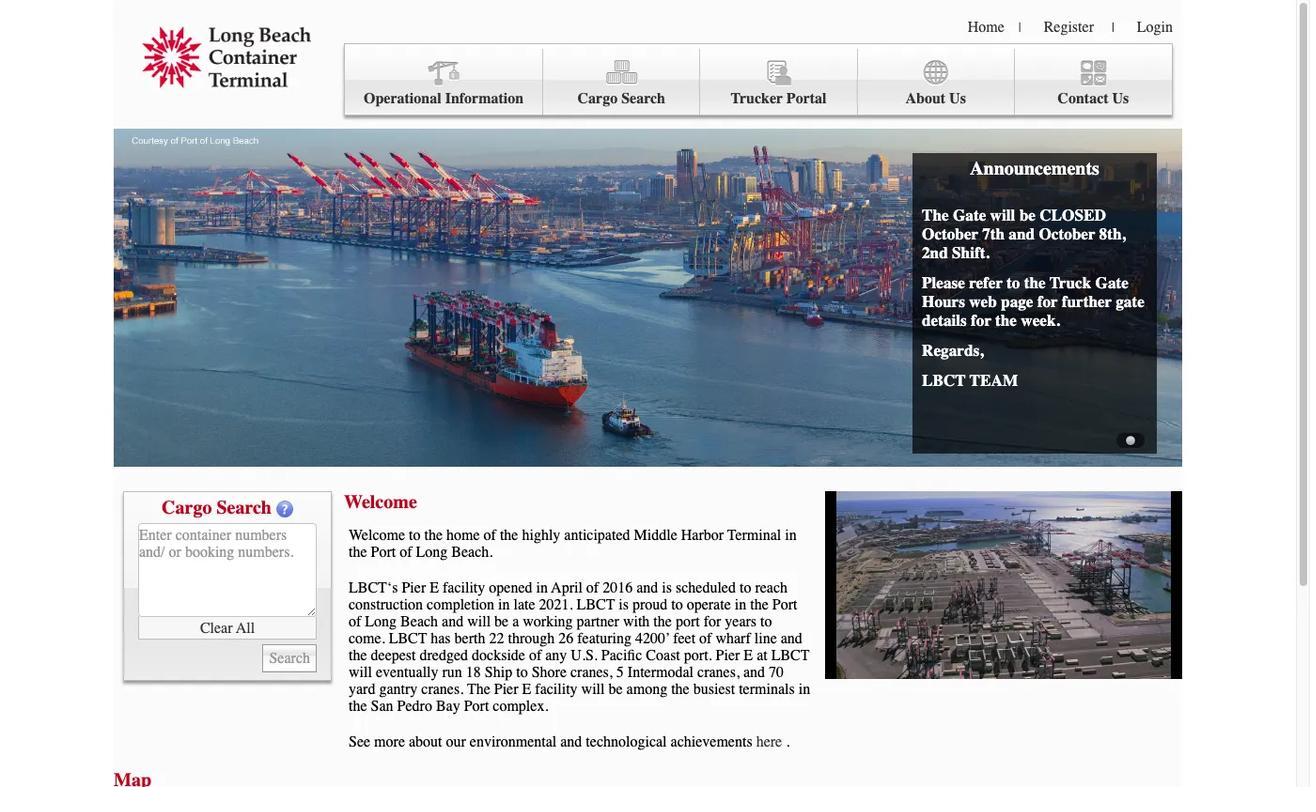 Task type: locate. For each thing, give the bounding box(es) containing it.
of left 2016
[[586, 580, 599, 597]]

and right 2016
[[637, 580, 658, 597]]

e left 'shore'
[[522, 682, 531, 698]]

2 horizontal spatial port
[[772, 597, 798, 614]]

cranes, down 'wharf'
[[698, 665, 740, 682]]

1 us from the left
[[950, 90, 966, 107]]

lbct left has
[[389, 631, 427, 648]]

of left 'any' at left bottom
[[529, 648, 542, 665]]

2 october from the left
[[1039, 225, 1096, 243]]

0 vertical spatial the
[[922, 206, 949, 225]]

1 vertical spatial be
[[495, 614, 509, 631]]

featuring
[[577, 631, 632, 648]]

web
[[969, 292, 997, 311]]

of right home
[[484, 527, 496, 544]]

beach.
[[452, 544, 493, 561]]

0 horizontal spatial gate
[[953, 206, 986, 225]]

1 horizontal spatial october
[[1039, 225, 1096, 243]]

gate up shift.
[[953, 206, 986, 225]]

2 vertical spatial port
[[464, 698, 489, 715]]

cargo
[[578, 90, 618, 107], [162, 497, 212, 519]]

0 horizontal spatial october
[[922, 225, 979, 243]]

please refer to the truck gate hours web page for further gate details for the week.
[[922, 274, 1145, 330]]

late
[[514, 597, 535, 614]]

the left the san
[[349, 698, 367, 715]]

shore
[[532, 665, 567, 682]]

0 vertical spatial cargo search
[[578, 90, 666, 107]]

1 horizontal spatial search
[[622, 90, 666, 107]]

welcome for welcome
[[344, 492, 417, 513]]

1 vertical spatial e
[[744, 648, 753, 665]]

intermodal
[[628, 665, 694, 682]]

to inside please refer to the truck gate hours web page for further gate details for the week.
[[1007, 274, 1020, 292]]

menu bar
[[344, 43, 1173, 116]]

us right the contact
[[1113, 90, 1129, 107]]

for right page
[[1038, 292, 1058, 311]]

to right proud
[[671, 597, 683, 614]]

1 vertical spatial search
[[217, 497, 272, 519]]

be left closed
[[1020, 206, 1036, 225]]

and
[[637, 580, 658, 597], [442, 614, 464, 631], [781, 631, 803, 648], [743, 665, 765, 682], [561, 734, 582, 751]]

1 horizontal spatial gate
[[1096, 274, 1129, 292]]

cargo search inside cargo search link
[[578, 90, 666, 107]]

please
[[922, 274, 965, 292]]

truck
[[1050, 274, 1092, 292]]

about us link
[[858, 49, 1015, 115]]

in right the late
[[536, 580, 548, 597]]

1 horizontal spatial cargo
[[578, 90, 618, 107]]

0 horizontal spatial |
[[1019, 20, 1021, 36]]

| left login
[[1112, 20, 1115, 36]]

in right terminal
[[785, 527, 797, 544]]

port up 'line'
[[772, 597, 798, 614]]

home link
[[968, 19, 1005, 36]]

1 vertical spatial long
[[365, 614, 397, 631]]

the left truck
[[1024, 274, 1046, 292]]

the up 2nd
[[922, 206, 949, 225]]

and left technological
[[561, 734, 582, 751]]

search
[[622, 90, 666, 107], [217, 497, 272, 519]]

to right years
[[761, 614, 772, 631]]

week.
[[1021, 311, 1060, 330]]

1 horizontal spatial the
[[922, 206, 949, 225]]

be left a on the bottom
[[495, 614, 509, 631]]

bay
[[436, 698, 460, 715]]

in right 70
[[799, 682, 810, 698]]

pier down dockside
[[494, 682, 518, 698]]

october
[[922, 225, 979, 243], [1039, 225, 1096, 243]]

us inside about us link
[[950, 90, 966, 107]]

lbct right at
[[771, 648, 810, 665]]

1 horizontal spatial cargo search
[[578, 90, 666, 107]]

facility down 'any' at left bottom
[[535, 682, 578, 698]]

7th and
[[982, 225, 1035, 243]]

port
[[371, 544, 396, 561], [772, 597, 798, 614], [464, 698, 489, 715]]

for
[[1038, 292, 1058, 311], [971, 311, 992, 330], [704, 614, 721, 631]]

1 horizontal spatial e
[[522, 682, 531, 698]]

0 horizontal spatial for
[[704, 614, 721, 631]]

port.
[[684, 648, 712, 665]]

be inside the gate will be closed october 7th and october 8th, 2nd shift.
[[1020, 206, 1036, 225]]

lbct
[[922, 371, 966, 390], [577, 597, 615, 614], [389, 631, 427, 648], [771, 648, 810, 665]]

closed
[[1040, 206, 1106, 225]]

trucker portal
[[731, 90, 827, 107]]

trucker portal link
[[701, 49, 858, 115]]

1 vertical spatial gate
[[1096, 274, 1129, 292]]

0 vertical spatial e
[[430, 580, 439, 597]]

is left scheduled
[[662, 580, 672, 597]]

0 vertical spatial welcome
[[344, 492, 417, 513]]

to
[[1007, 274, 1020, 292], [409, 527, 421, 544], [740, 580, 751, 597], [671, 597, 683, 614], [761, 614, 772, 631], [516, 665, 528, 682]]

2 vertical spatial pier
[[494, 682, 518, 698]]

0 vertical spatial long
[[416, 544, 448, 561]]

0 horizontal spatial cargo search
[[162, 497, 272, 519]]

1 horizontal spatial cranes,
[[698, 665, 740, 682]]

1 horizontal spatial for
[[971, 311, 992, 330]]

None submit
[[263, 645, 317, 673]]

2 vertical spatial be
[[609, 682, 623, 698]]

register link
[[1044, 19, 1094, 36]]

will inside the gate will be closed october 7th and october 8th, 2nd shift.
[[990, 206, 1016, 225]]

portal
[[787, 90, 827, 107]]

0 vertical spatial pier
[[402, 580, 426, 597]]

us right about
[[950, 90, 966, 107]]

cranes, left 5
[[571, 665, 613, 682]]

1 october from the left
[[922, 225, 979, 243]]

welcome to the home of the highly anticipated middle harbor terminal in the port of long beach.
[[349, 527, 797, 561]]

26
[[559, 631, 574, 648]]

berth
[[455, 631, 485, 648]]

is
[[662, 580, 672, 597], [619, 597, 629, 614]]

be
[[1020, 206, 1036, 225], [495, 614, 509, 631], [609, 682, 623, 698]]

be left among
[[609, 682, 623, 698]]

1 horizontal spatial pier
[[494, 682, 518, 698]]

the up 'line'
[[750, 597, 769, 614]]

facility down beach.
[[443, 580, 485, 597]]

| right home
[[1019, 20, 1021, 36]]

gate
[[953, 206, 986, 225], [1096, 274, 1129, 292]]

port inside welcome to the home of the highly anticipated middle harbor terminal in the port of long beach.
[[371, 544, 396, 561]]

come.
[[349, 631, 385, 648]]

cranes.
[[421, 682, 464, 698]]

1 horizontal spatial be
[[609, 682, 623, 698]]

1 horizontal spatial long
[[416, 544, 448, 561]]

1 vertical spatial port
[[772, 597, 798, 614]]

1 vertical spatial cargo
[[162, 497, 212, 519]]

coast
[[646, 648, 680, 665]]

1 horizontal spatial |
[[1112, 20, 1115, 36]]

2016
[[603, 580, 633, 597]]

the up lbct's
[[349, 544, 367, 561]]

in
[[785, 527, 797, 544], [536, 580, 548, 597], [498, 597, 510, 614], [735, 597, 747, 614], [799, 682, 810, 698]]

2 horizontal spatial for
[[1038, 292, 1058, 311]]

port right bay
[[464, 698, 489, 715]]

2 cranes, from the left
[[698, 665, 740, 682]]

lbct's
[[349, 580, 398, 597]]

through
[[508, 631, 555, 648]]

middle
[[634, 527, 678, 544]]

0 horizontal spatial cranes,
[[571, 665, 613, 682]]

e left at
[[744, 648, 753, 665]]

us inside contact us link
[[1113, 90, 1129, 107]]

to left home
[[409, 527, 421, 544]]

and right 'line'
[[781, 631, 803, 648]]

0 horizontal spatial long
[[365, 614, 397, 631]]

about us
[[906, 90, 966, 107]]

0 vertical spatial gate
[[953, 206, 986, 225]]

long inside welcome to the home of the highly anticipated middle harbor terminal in the port of long beach.
[[416, 544, 448, 561]]

gate right truck
[[1096, 274, 1129, 292]]

1 vertical spatial facility
[[535, 682, 578, 698]]

operational
[[364, 90, 441, 107]]

will down announcements
[[990, 206, 1016, 225]]

1 horizontal spatial us
[[1113, 90, 1129, 107]]

Enter container numbers and/ or booking numbers. text field
[[138, 524, 317, 618]]

cranes,
[[571, 665, 613, 682], [698, 665, 740, 682]]

the
[[1024, 274, 1046, 292], [996, 311, 1017, 330], [424, 527, 443, 544], [500, 527, 518, 544], [349, 544, 367, 561], [750, 597, 769, 614], [654, 614, 672, 631], [349, 648, 367, 665], [671, 682, 690, 698], [349, 698, 367, 715]]

for right 'details'
[[971, 311, 992, 330]]

port up lbct's
[[371, 544, 396, 561]]

page
[[1001, 292, 1034, 311]]

login
[[1137, 19, 1173, 36]]

pier right port.
[[716, 648, 740, 665]]

0 horizontal spatial pier
[[402, 580, 426, 597]]

e up beach
[[430, 580, 439, 597]]

pedro
[[397, 698, 432, 715]]

information
[[445, 90, 524, 107]]

1 vertical spatial welcome
[[349, 527, 405, 544]]

long left beach.
[[416, 544, 448, 561]]

1 | from the left
[[1019, 20, 1021, 36]]

opened
[[489, 580, 533, 597]]

2 horizontal spatial be
[[1020, 206, 1036, 225]]

login link
[[1137, 19, 1173, 36]]

0 horizontal spatial search
[[217, 497, 272, 519]]

for inside the lbct's pier e facility opened in april of 2016 and is scheduled to reach construction completion in late 2021.  lbct is proud to operate in the port of long beach and will be a working partner with the port for years to come.  lbct has berth 22 through 26 featuring 4200' feet of wharf line and the deepest dredged dockside of any u.s. pacific coast port. pier e at lbct will eventually run 18 ship to shore cranes, 5 intermodal cranes, and 70 yard gantry cranes. the pier e facility will be among the busiest terminals in the san pedro bay port complex.
[[704, 614, 721, 631]]

details
[[922, 311, 967, 330]]

the inside the lbct's pier e facility opened in april of 2016 and is scheduled to reach construction completion in late 2021.  lbct is proud to operate in the port of long beach and will be a working partner with the port for years to come.  lbct has berth 22 through 26 featuring 4200' feet of wharf line and the deepest dredged dockside of any u.s. pacific coast port. pier e at lbct will eventually run 18 ship to shore cranes, 5 intermodal cranes, and 70 yard gantry cranes. the pier e facility will be among the busiest terminals in the san pedro bay port complex.
[[467, 682, 490, 698]]

0 horizontal spatial the
[[467, 682, 490, 698]]

0 vertical spatial facility
[[443, 580, 485, 597]]

to right refer
[[1007, 274, 1020, 292]]

18
[[466, 665, 481, 682]]

with
[[623, 614, 650, 631]]

the right the run
[[467, 682, 490, 698]]

2 vertical spatial e
[[522, 682, 531, 698]]

1 horizontal spatial facility
[[535, 682, 578, 698]]

welcome inside welcome to the home of the highly anticipated middle harbor terminal in the port of long beach.
[[349, 527, 405, 544]]

0 vertical spatial port
[[371, 544, 396, 561]]

1 vertical spatial the
[[467, 682, 490, 698]]

|
[[1019, 20, 1021, 36], [1112, 20, 1115, 36]]

see
[[349, 734, 370, 751]]

0 vertical spatial cargo
[[578, 90, 618, 107]]

0 horizontal spatial port
[[371, 544, 396, 561]]

0 horizontal spatial us
[[950, 90, 966, 107]]

22
[[489, 631, 504, 648]]

long down lbct's
[[365, 614, 397, 631]]

pier
[[402, 580, 426, 597], [716, 648, 740, 665], [494, 682, 518, 698]]

refer
[[969, 274, 1003, 292]]

october left 8th,
[[1039, 225, 1096, 243]]

is left proud
[[619, 597, 629, 614]]

1 vertical spatial pier
[[716, 648, 740, 665]]

e
[[430, 580, 439, 597], [744, 648, 753, 665], [522, 682, 531, 698]]

0 horizontal spatial e
[[430, 580, 439, 597]]

long
[[416, 544, 448, 561], [365, 614, 397, 631]]

to inside welcome to the home of the highly anticipated middle harbor terminal in the port of long beach.
[[409, 527, 421, 544]]

2 us from the left
[[1113, 90, 1129, 107]]

october up please
[[922, 225, 979, 243]]

pier up beach
[[402, 580, 426, 597]]

and right beach
[[442, 614, 464, 631]]

1 horizontal spatial is
[[662, 580, 672, 597]]

for right the port
[[704, 614, 721, 631]]

the
[[922, 206, 949, 225], [467, 682, 490, 698]]

0 vertical spatial be
[[1020, 206, 1036, 225]]



Task type: vqa. For each thing, say whether or not it's contained in the screenshot.
2016
yes



Task type: describe. For each thing, give the bounding box(es) containing it.
april
[[551, 580, 583, 597]]

proud
[[633, 597, 668, 614]]

the inside the gate will be closed october 7th and october 8th, 2nd shift.
[[922, 206, 949, 225]]

lbct team
[[922, 371, 1018, 390]]

0 vertical spatial search
[[622, 90, 666, 107]]

in inside welcome to the home of the highly anticipated middle harbor terminal in the port of long beach.
[[785, 527, 797, 544]]

clear
[[200, 620, 233, 637]]

achievements
[[671, 734, 753, 751]]

years
[[725, 614, 757, 631]]

highly
[[522, 527, 561, 544]]

2 | from the left
[[1112, 20, 1115, 36]]

complex.
[[493, 698, 548, 715]]

dockside
[[472, 648, 525, 665]]

operational information link
[[345, 49, 544, 115]]

of down lbct's
[[349, 614, 361, 631]]

the left highly
[[500, 527, 518, 544]]

completion
[[427, 597, 495, 614]]

8th,
[[1099, 225, 1126, 243]]

u.s.
[[571, 648, 598, 665]]

and left 70
[[743, 665, 765, 682]]

anticipated
[[564, 527, 630, 544]]

0 horizontal spatial be
[[495, 614, 509, 631]]

ship
[[485, 665, 513, 682]]

here
[[756, 734, 782, 751]]

cargo search link
[[544, 49, 701, 115]]

us for contact us
[[1113, 90, 1129, 107]]

of up "construction"
[[400, 544, 412, 561]]

contact us link
[[1015, 49, 1172, 115]]

gate
[[1116, 292, 1145, 311]]

shift.
[[952, 243, 990, 262]]

operational information
[[364, 90, 524, 107]]

busiest
[[693, 682, 735, 698]]

lbct down regards,​
[[922, 371, 966, 390]]

terminals
[[739, 682, 795, 698]]

of right feet
[[699, 631, 712, 648]]

register
[[1044, 19, 1094, 36]]

menu bar containing operational information
[[344, 43, 1173, 116]]

technological
[[586, 734, 667, 751]]

about
[[409, 734, 442, 751]]

will left 5
[[582, 682, 605, 698]]

more
[[374, 734, 405, 751]]

the left the port
[[654, 614, 672, 631]]

1 cranes, from the left
[[571, 665, 613, 682]]

further
[[1062, 292, 1112, 311]]

lbct up featuring
[[577, 597, 615, 614]]

4200'
[[635, 631, 670, 648]]

gate inside the gate will be closed october 7th and october 8th, 2nd shift.
[[953, 206, 986, 225]]

the left home
[[424, 527, 443, 544]]

announcements
[[970, 158, 1100, 180]]

the left week. on the right of the page
[[996, 311, 1017, 330]]

gate inside please refer to the truck gate hours web page for further gate details for the week.
[[1096, 274, 1129, 292]]

to left the reach
[[740, 580, 751, 597]]

will down come. at the bottom of page
[[349, 665, 372, 682]]

in left the late
[[498, 597, 510, 614]]

see more about our environmental and technological achievements here .
[[349, 734, 790, 751]]

in right operate at the right bottom
[[735, 597, 747, 614]]

san
[[371, 698, 393, 715]]

welcome for welcome to the home of the highly anticipated middle harbor terminal in the port of long beach.
[[349, 527, 405, 544]]

environmental
[[470, 734, 557, 751]]

has
[[431, 631, 451, 648]]

reach
[[755, 580, 788, 597]]

2 horizontal spatial pier
[[716, 648, 740, 665]]

our
[[446, 734, 466, 751]]

us for about us
[[950, 90, 966, 107]]

partner
[[577, 614, 619, 631]]

eventually
[[376, 665, 439, 682]]

2 horizontal spatial e
[[744, 648, 753, 665]]

0 horizontal spatial cargo
[[162, 497, 212, 519]]

working
[[523, 614, 573, 631]]

run
[[442, 665, 462, 682]]

the right among
[[671, 682, 690, 698]]

scheduled
[[676, 580, 736, 597]]

to right ship
[[516, 665, 528, 682]]

home
[[447, 527, 480, 544]]

gantry
[[379, 682, 418, 698]]

1 horizontal spatial port
[[464, 698, 489, 715]]

a
[[512, 614, 519, 631]]

all
[[236, 620, 255, 637]]

feet
[[673, 631, 696, 648]]

regards,​
[[922, 341, 984, 360]]

0 horizontal spatial facility
[[443, 580, 485, 597]]

terminal
[[727, 527, 781, 544]]

home
[[968, 19, 1005, 36]]

clear all button
[[138, 618, 317, 640]]

clear all
[[200, 620, 255, 637]]

the gate will be closed october 7th and october 8th, 2nd shift.
[[922, 206, 1126, 262]]

team
[[970, 371, 1018, 390]]

line
[[755, 631, 777, 648]]

beach
[[401, 614, 438, 631]]

lbct's pier e facility opened in april of 2016 and is scheduled to reach construction completion in late 2021.  lbct is proud to operate in the port of long beach and will be a working partner with the port for years to come.  lbct has berth 22 through 26 featuring 4200' feet of wharf line and the deepest dredged dockside of any u.s. pacific coast port. pier e at lbct will eventually run 18 ship to shore cranes, 5 intermodal cranes, and 70 yard gantry cranes. the pier e facility will be among the busiest terminals in the san pedro bay port complex.
[[349, 580, 810, 715]]

trucker
[[731, 90, 783, 107]]

.
[[786, 734, 790, 751]]

will left a on the bottom
[[467, 614, 491, 631]]

at
[[757, 648, 768, 665]]

2021.
[[539, 597, 573, 614]]

among
[[627, 682, 668, 698]]

long inside the lbct's pier e facility opened in april of 2016 and is scheduled to reach construction completion in late 2021.  lbct is proud to operate in the port of long beach and will be a working partner with the port for years to come.  lbct has berth 22 through 26 featuring 4200' feet of wharf line and the deepest dredged dockside of any u.s. pacific coast port. pier e at lbct will eventually run 18 ship to shore cranes, 5 intermodal cranes, and 70 yard gantry cranes. the pier e facility will be among the busiest terminals in the san pedro bay port complex.
[[365, 614, 397, 631]]

dredged
[[420, 648, 468, 665]]

pacific
[[601, 648, 642, 665]]

construction
[[349, 597, 423, 614]]

contact us
[[1058, 90, 1129, 107]]

2nd
[[922, 243, 948, 262]]

contact
[[1058, 90, 1109, 107]]

yard
[[349, 682, 375, 698]]

about
[[906, 90, 946, 107]]

harbor
[[681, 527, 724, 544]]

0 horizontal spatial is
[[619, 597, 629, 614]]

any
[[545, 648, 567, 665]]

the up yard at the left bottom of page
[[349, 648, 367, 665]]

1 vertical spatial cargo search
[[162, 497, 272, 519]]

operate
[[687, 597, 731, 614]]



